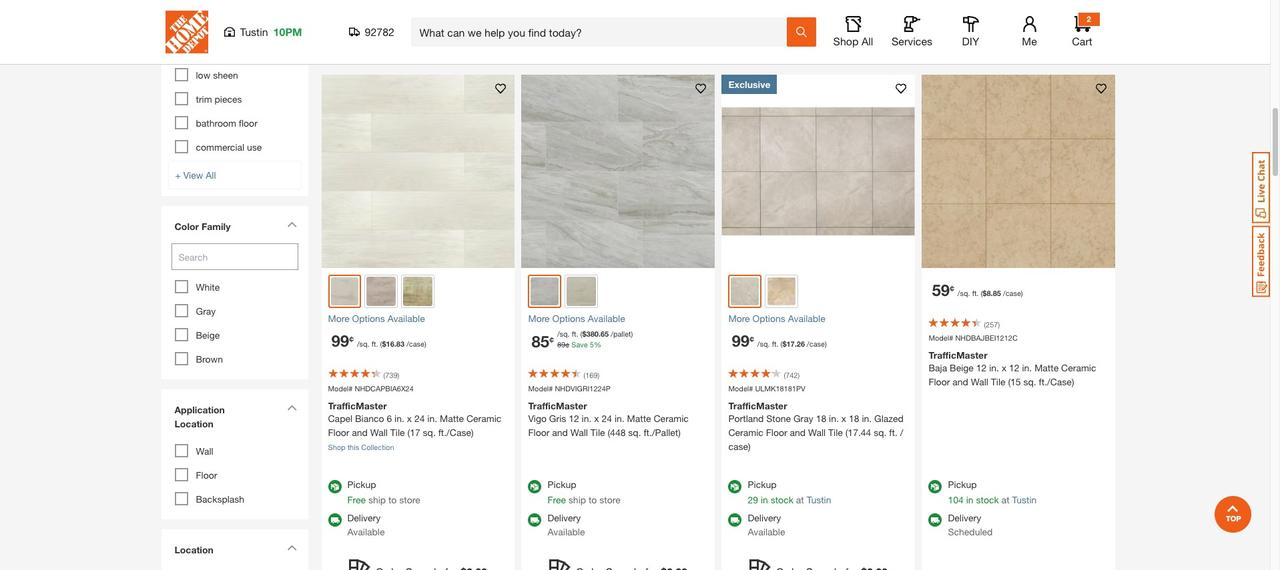 Task type: vqa. For each thing, say whether or not it's contained in the screenshot.
Shop All button
yes



Task type: describe. For each thing, give the bounding box(es) containing it.
4 add to cart from the left
[[990, 6, 1048, 19]]

1 compare from the left
[[410, 35, 448, 47]]

) inside 59 ¢ /sq. ft. ( $ 8 . 85 /case )
[[1021, 289, 1023, 298]]

89
[[557, 341, 566, 349]]

capel
[[328, 414, 353, 425]]

85 ¢ /sq. ft. ( $ 380 . 65 /pallet ) 89 ¢ save 5 %
[[532, 330, 633, 351]]

) inside 99 ¢ /sq. ft. ( $ 16 . 83 /case )
[[425, 340, 427, 348]]

( inside 99 ¢ /sq. ft. ( $ 16 . 83 /case )
[[380, 340, 382, 348]]

85 inside 85 ¢ /sq. ft. ( $ 380 . 65 /pallet ) 89 ¢ save 5 %
[[532, 333, 550, 351]]

more for trafficmaster vigo gris 12 in. x 24 in. matte ceramic floor and wall tile (448 sq. ft./pallet)
[[528, 313, 550, 324]]

application
[[175, 405, 225, 416]]

ft. inside trafficmaster portland stone gray 18 in. x 18 in. glazed ceramic floor and wall tile (17.44 sq. ft. / case)
[[890, 428, 898, 439]]

baja beige 12 in. x 12 in. matte ceramic floor and wall tile (15 sq. ft./case) image
[[922, 75, 1116, 268]]

tile for (17
[[390, 428, 405, 439]]

(448
[[608, 428, 626, 439]]

. for 59 ¢ /sq. ft. ( $ 8 . 85 /case )
[[991, 289, 993, 298]]

commercial use
[[196, 142, 262, 153]]

¢ for 99 ¢ /sq. ft. ( $ 17 . 26 /case )
[[750, 334, 754, 344]]

$ for 85 ¢ /sq. ft. ( $ 380 . 65 /pallet ) 89 ¢ save 5 %
[[582, 330, 587, 338]]

color
[[175, 221, 199, 232]]

all inside shop all button
[[862, 35, 874, 47]]

99 for 99 ¢ /sq. ft. ( $ 16 . 83 /case )
[[331, 332, 349, 350]]

vigo gris 12 in. x 24 in. matte ceramic floor and wall tile (448 sq. ft./pallet) image
[[522, 75, 715, 268]]

1 options from the left
[[352, 313, 385, 324]]

matte for (15
[[1035, 363, 1059, 374]]

/
[[900, 428, 904, 439]]

ft./case) for 12
[[1039, 377, 1075, 388]]

sheen
[[213, 69, 238, 81]]

ceramic for trafficmaster vigo gris 12 in. x 24 in. matte ceramic floor and wall tile (448 sq. ft./pallet)
[[654, 414, 689, 425]]

1 more options available link from the left
[[328, 312, 508, 326]]

nhdvigri1224p
[[555, 385, 611, 393]]

1 more options available from the left
[[328, 313, 425, 324]]

search text field for wall tile
[[171, 7, 298, 34]]

at for 29 in stock
[[796, 495, 804, 506]]

the home depot logo image
[[165, 11, 208, 53]]

92782
[[365, 25, 395, 38]]

( inside 85 ¢ /sq. ft. ( $ 380 . 65 /pallet ) 89 ¢ save 5 %
[[581, 330, 582, 338]]

2 add to cart from the left
[[589, 6, 648, 19]]

vigo beige image
[[567, 277, 596, 306]]

floor
[[239, 118, 258, 129]]

( up nhdcapbia6x24
[[384, 371, 385, 380]]

pickup for available shipping icon corresponding to 29 in stock
[[748, 480, 777, 491]]

17
[[787, 340, 795, 348]]

ceramic for trafficmaster capel bianco 6 in. x 24 in. matte ceramic floor and wall tile (17 sq. ft./case) shop this collection
[[467, 414, 502, 425]]

1 more from the left
[[328, 313, 350, 324]]

trafficmaster capel bianco 6 in. x 24 in. matte ceramic floor and wall tile (17 sq. ft./case) shop this collection
[[328, 401, 502, 452]]

( up "nhdbajbei1212c"
[[984, 320, 986, 329]]

83
[[396, 340, 405, 348]]

pickup 104 in stock at tustin
[[948, 480, 1037, 506]]

+ view all
[[175, 170, 216, 181]]

( 742 )
[[784, 371, 800, 380]]

model# nhdbajbei1212c
[[929, 334, 1018, 342]]

2 add from the left
[[589, 6, 610, 19]]

delivery for available shipping image
[[548, 513, 581, 524]]

26
[[797, 340, 805, 348]]

trim pieces link
[[196, 93, 242, 105]]

8
[[987, 289, 991, 298]]

bathroom floor link
[[196, 118, 258, 129]]

all inside + view all link
[[206, 170, 216, 181]]

pickup for available shipping icon corresponding to free
[[347, 480, 376, 491]]

( up nhdvigri1224p
[[584, 371, 586, 380]]

) up nhdvigri1224p
[[598, 371, 600, 380]]

floor link
[[196, 470, 217, 481]]

) up nhdcapbia6x24
[[398, 371, 399, 380]]

gris
[[549, 414, 566, 425]]

shop inside trafficmaster capel bianco 6 in. x 24 in. matte ceramic floor and wall tile (17 sq. ft./case) shop this collection
[[328, 444, 346, 452]]

low sheen
[[196, 69, 238, 81]]

trafficmaster portland stone gray 18 in. x 18 in. glazed ceramic floor and wall tile (17.44 sq. ft. / case)
[[729, 401, 904, 453]]

shop all button
[[832, 16, 875, 48]]

wall for gris
[[571, 428, 588, 439]]

tile for (15
[[991, 377, 1006, 388]]

color family link
[[168, 213, 301, 244]]

$ for 99 ¢ /sq. ft. ( $ 16 . 83 /case )
[[382, 340, 386, 348]]

6
[[387, 414, 392, 425]]

use
[[247, 142, 262, 153]]

. for 99 ¢ /sq. ft. ( $ 17 . 26 /case )
[[795, 340, 797, 348]]

model# for 99 ¢ /sq. ft. ( $ 16 . 83 /case )
[[328, 385, 353, 393]]

services
[[892, 35, 933, 47]]

/sq. for 99 ¢ /sq. ft. ( $ 16 . 83 /case )
[[357, 340, 370, 348]]

¢ for 85 ¢ /sq. ft. ( $ 380 . 65 /pallet ) 89 ¢ save 5 %
[[550, 335, 554, 345]]

model# for 85 ¢ /sq. ft. ( $ 380 . 65 /pallet ) 89 ¢ save 5 %
[[528, 385, 553, 393]]

0 vertical spatial beige
[[196, 330, 220, 341]]

available for pickup image
[[929, 481, 942, 494]]

wall link
[[196, 446, 213, 457]]

tustin 10pm
[[240, 25, 302, 38]]

more options available for trafficmaster vigo gris 12 in. x 24 in. matte ceramic floor and wall tile (448 sq. ft./pallet)
[[528, 313, 625, 324]]

and for beige
[[953, 377, 969, 388]]

trafficmaster vigo gris 12 in. x 24 in. matte ceramic floor and wall tile (448 sq. ft./pallet)
[[528, 401, 689, 439]]

65
[[601, 330, 609, 338]]

model# for 99 ¢ /sq. ft. ( $ 17 . 26 /case )
[[729, 385, 753, 393]]

pieces
[[215, 93, 242, 105]]

bathroom
[[196, 118, 236, 129]]

/sq. for 85 ¢ /sq. ft. ( $ 380 . 65 /pallet ) 89 ¢ save 5 %
[[557, 330, 570, 338]]

available shipping image for 29 in stock
[[729, 514, 742, 528]]

ceramic inside trafficmaster portland stone gray 18 in. x 18 in. glazed ceramic floor and wall tile (17.44 sq. ft. / case)
[[729, 428, 764, 439]]

+ view all link
[[168, 161, 301, 190]]

257
[[986, 320, 998, 329]]

nhdbajbei1212c
[[956, 334, 1018, 342]]

. for 99 ¢ /sq. ft. ( $ 16 . 83 /case )
[[394, 340, 396, 348]]

wall tile
[[196, 45, 227, 57]]

commercial
[[196, 142, 244, 153]]

¢ for 59 ¢ /sq. ft. ( $ 8 . 85 /case )
[[950, 283, 955, 293]]

scheduled
[[948, 527, 993, 538]]

delivery for available shipping icon for 104 in stock
[[948, 513, 982, 524]]

ft./case) for 24
[[438, 428, 474, 439]]

tustin link for pickup 29 in stock at tustin
[[807, 495, 832, 506]]

baja
[[929, 363, 947, 374]]

¢ for 99 ¢ /sq. ft. ( $ 16 . 83 /case )
[[349, 334, 354, 344]]

sq. for (15
[[1024, 377, 1037, 388]]

portland
[[729, 414, 764, 425]]

save
[[572, 341, 588, 349]]

bathroom floor
[[196, 118, 258, 129]]

stone
[[767, 414, 791, 425]]

options for trafficmaster vigo gris 12 in. x 24 in. matte ceramic floor and wall tile (448 sq. ft./pallet)
[[552, 313, 585, 324]]

742
[[786, 371, 798, 380]]

2 horizontal spatial 12
[[1009, 363, 1020, 374]]

floor for baja
[[929, 377, 950, 388]]

location inside the application location
[[175, 419, 214, 430]]

What can we help you find today? search field
[[420, 18, 786, 46]]

shop this collection link
[[328, 444, 394, 452]]

0 horizontal spatial tustin
[[240, 25, 268, 38]]

ft./pallet)
[[644, 428, 681, 439]]

model# nhdvigri1224p
[[528, 385, 611, 393]]

( inside "99 ¢ /sq. ft. ( $ 17 . 26 /case )"
[[781, 340, 783, 348]]

store for 99
[[399, 495, 420, 506]]

portland stone gray 18 in. x 18 in. glazed ceramic floor and wall tile (17.44 sq. ft. / case) image
[[722, 75, 916, 268]]

ft. for 85 ¢ /sq. ft. ( $ 380 . 65 /pallet ) 89 ¢ save 5 %
[[572, 330, 578, 338]]

wall inside trafficmaster portland stone gray 18 in. x 18 in. glazed ceramic floor and wall tile (17.44 sq. ft. / case)
[[808, 428, 826, 439]]

10pm
[[273, 25, 302, 38]]

sq. for (17
[[423, 428, 436, 439]]

live chat image
[[1252, 152, 1270, 224]]

x inside trafficmaster portland stone gray 18 in. x 18 in. glazed ceramic floor and wall tile (17.44 sq. ft. / case)
[[842, 414, 847, 425]]

available for pickup image for 85
[[528, 481, 542, 494]]

+
[[175, 170, 181, 181]]

3 available for pickup image from the left
[[729, 481, 742, 494]]

white link
[[196, 282, 220, 293]]

backsplash
[[196, 494, 244, 505]]

glazed
[[875, 414, 904, 425]]

beige inside trafficmaster baja beige 12 in. x 12 in. matte ceramic floor and wall tile (15 sq. ft./case)
[[950, 363, 974, 374]]

family
[[202, 221, 231, 232]]

application location link
[[168, 397, 301, 441]]

x for (15
[[1002, 363, 1007, 374]]

(17.44
[[846, 428, 872, 439]]

16
[[386, 340, 394, 348]]

and inside trafficmaster portland stone gray 18 in. x 18 in. glazed ceramic floor and wall tile (17.44 sq. ft. / case)
[[790, 428, 806, 439]]

available shipping image
[[528, 514, 542, 528]]

wall for beige
[[971, 377, 989, 388]]

portland stone beige image
[[767, 277, 797, 306]]

capel bianco 6 in. x 24 in. matte ceramic floor and wall tile (17 sq. ft./case) image
[[321, 75, 515, 268]]

5
[[590, 341, 594, 349]]

feedback link image
[[1252, 226, 1270, 298]]

1 add to cart from the left
[[389, 6, 448, 19]]

92782 button
[[349, 25, 395, 39]]

( up ulmk18181pv
[[784, 371, 786, 380]]

( 739 )
[[384, 371, 399, 380]]

(17
[[408, 428, 420, 439]]

search text field for white
[[171, 244, 298, 270]]

59
[[932, 281, 950, 300]]

739
[[385, 371, 398, 380]]

) up "nhdbajbei1212c"
[[998, 320, 1000, 329]]

pickup for available shipping image
[[548, 480, 577, 491]]

capel timber image
[[404, 277, 433, 306]]

trim
[[196, 93, 212, 105]]



Task type: locate. For each thing, give the bounding box(es) containing it.
2 at from the left
[[1002, 495, 1010, 506]]

2 99 from the left
[[732, 332, 750, 350]]

1 add from the left
[[389, 6, 409, 19]]

brown
[[196, 354, 223, 365]]

0 horizontal spatial in
[[761, 495, 768, 506]]

1 tustin link from the left
[[807, 495, 832, 506]]

backsplash link
[[196, 494, 244, 505]]

ft.
[[972, 289, 979, 298], [572, 330, 578, 338], [372, 340, 378, 348], [772, 340, 779, 348], [890, 428, 898, 439]]

available for pickup image down shop this collection link
[[328, 481, 341, 494]]

more for trafficmaster portland stone gray 18 in. x 18 in. glazed ceramic floor and wall tile (17.44 sq. ft. / case)
[[729, 313, 750, 324]]

more options available
[[328, 313, 425, 324], [528, 313, 625, 324], [729, 313, 826, 324]]

more options available link up /pallet
[[528, 312, 709, 326]]

options up 85 ¢ /sq. ft. ( $ 380 . 65 /pallet ) 89 ¢ save 5 %
[[552, 313, 585, 324]]

cart for 2nd add to cart button from right
[[826, 6, 848, 19]]

0 vertical spatial ft./case)
[[1039, 377, 1075, 388]]

ft./case)
[[1039, 377, 1075, 388], [438, 428, 474, 439]]

trafficmaster for beige
[[929, 350, 988, 362]]

location link
[[168, 537, 301, 567]]

floor down vigo
[[528, 428, 550, 439]]

¢ inside 99 ¢ /sq. ft. ( $ 16 . 83 /case )
[[349, 334, 354, 344]]

tile inside trafficmaster capel bianco 6 in. x 24 in. matte ceramic floor and wall tile (17 sq. ft./case) shop this collection
[[390, 428, 405, 439]]

ship for 85
[[569, 495, 586, 506]]

1 vertical spatial ft./case)
[[438, 428, 474, 439]]

ceramic inside trafficmaster capel bianco 6 in. x 24 in. matte ceramic floor and wall tile (17 sq. ft./case) shop this collection
[[467, 414, 502, 425]]

1 horizontal spatial options
[[552, 313, 585, 324]]

trafficmaster up "bianco"
[[328, 401, 387, 412]]

x down nhdvigri1224p
[[594, 414, 599, 425]]

wall
[[971, 377, 989, 388], [370, 428, 388, 439], [571, 428, 588, 439], [808, 428, 826, 439], [196, 446, 213, 457]]

1 vertical spatial 85
[[532, 333, 550, 351]]

1 horizontal spatial tustin link
[[1012, 495, 1037, 506]]

85 left 89 on the left bottom of page
[[532, 333, 550, 351]]

matte inside trafficmaster vigo gris 12 in. x 24 in. matte ceramic floor and wall tile (448 sq. ft./pallet)
[[627, 414, 651, 425]]

1 horizontal spatial 24
[[602, 414, 612, 425]]

/sq. for 59 ¢ /sq. ft. ( $ 8 . 85 /case )
[[958, 289, 970, 298]]

floor for vigo
[[528, 428, 550, 439]]

diy button
[[950, 16, 992, 48]]

and inside trafficmaster capel bianco 6 in. x 24 in. matte ceramic floor and wall tile (17 sq. ft./case) shop this collection
[[352, 428, 368, 439]]

1 horizontal spatial ship
[[569, 495, 586, 506]]

1 horizontal spatial 12
[[977, 363, 987, 374]]

trafficmaster for bianco
[[328, 401, 387, 412]]

low
[[196, 69, 210, 81]]

0 horizontal spatial stock
[[771, 495, 794, 506]]

2 store from the left
[[600, 495, 621, 506]]

85 right '8'
[[993, 289, 1001, 298]]

¢ inside 59 ¢ /sq. ft. ( $ 8 . 85 /case )
[[950, 283, 955, 293]]

color family
[[175, 221, 231, 232]]

me
[[1022, 35, 1037, 47]]

2 more from the left
[[528, 313, 550, 324]]

0 horizontal spatial options
[[352, 313, 385, 324]]

exclusive
[[729, 79, 771, 90]]

sq. inside trafficmaster capel bianco 6 in. x 24 in. matte ceramic floor and wall tile (17 sq. ft./case) shop this collection
[[423, 428, 436, 439]]

1 delivery from the left
[[347, 513, 381, 524]]

2 horizontal spatial delivery available
[[748, 513, 785, 538]]

x inside trafficmaster baja beige 12 in. x 12 in. matte ceramic floor and wall tile (15 sq. ft./case)
[[1002, 363, 1007, 374]]

) right 26
[[825, 340, 827, 348]]

18
[[816, 414, 827, 425], [849, 414, 860, 425]]

0 horizontal spatial all
[[206, 170, 216, 181]]

sq. down glazed at right bottom
[[874, 428, 887, 439]]

85 inside 59 ¢ /sq. ft. ( $ 8 . 85 /case )
[[993, 289, 1001, 298]]

3 delivery from the left
[[748, 513, 781, 524]]

trafficmaster
[[929, 350, 988, 362], [328, 401, 387, 412], [528, 401, 587, 412], [729, 401, 788, 412]]

2 delivery from the left
[[548, 513, 581, 524]]

to
[[412, 6, 423, 19], [613, 6, 623, 19], [813, 6, 823, 19], [1013, 6, 1023, 19], [389, 495, 397, 506], [589, 495, 597, 506]]

1 horizontal spatial more options available
[[528, 313, 625, 324]]

2 in from the left
[[967, 495, 974, 506]]

3 pickup from the left
[[748, 480, 777, 491]]

cart for second add to cart button from the left
[[626, 6, 648, 19]]

1 pickup from the left
[[347, 480, 376, 491]]

all
[[862, 35, 874, 47], [206, 170, 216, 181]]

0 horizontal spatial /case
[[407, 340, 425, 348]]

3 more options available link from the left
[[729, 312, 909, 326]]

sq. right (448
[[628, 428, 641, 439]]

pickup inside pickup 29 in stock at tustin
[[748, 480, 777, 491]]

delivery scheduled
[[948, 513, 993, 538]]

¢ left 89 on the left bottom of page
[[550, 335, 554, 345]]

104
[[948, 495, 964, 506]]

ft./case) inside trafficmaster capel bianco 6 in. x 24 in. matte ceramic floor and wall tile (17 sq. ft./case) shop this collection
[[438, 428, 474, 439]]

1 horizontal spatial 85
[[993, 289, 1001, 298]]

2 search text field from the top
[[171, 244, 298, 270]]

24 for (448
[[602, 414, 612, 425]]

. up ( 739 )
[[394, 340, 396, 348]]

floor down baja on the right bottom of page
[[929, 377, 950, 388]]

1 horizontal spatial available for pickup image
[[528, 481, 542, 494]]

x inside trafficmaster vigo gris 12 in. x 24 in. matte ceramic floor and wall tile (448 sq. ft./pallet)
[[594, 414, 599, 425]]

gray inside trafficmaster portland stone gray 18 in. x 18 in. glazed ceramic floor and wall tile (17.44 sq. ft. / case)
[[794, 414, 814, 425]]

pickup up 29
[[748, 480, 777, 491]]

wall left (17.44 at the bottom of the page
[[808, 428, 826, 439]]

tile
[[215, 45, 227, 57]]

cart for 4th add to cart button from left
[[1026, 6, 1048, 19]]

1 99 from the left
[[331, 332, 349, 350]]

) right '8'
[[1021, 289, 1023, 298]]

$ inside 99 ¢ /sq. ft. ( $ 16 . 83 /case )
[[382, 340, 386, 348]]

12 for trafficmaster vigo gris 12 in. x 24 in. matte ceramic floor and wall tile (448 sq. ft./pallet)
[[569, 414, 579, 425]]

in
[[761, 495, 768, 506], [967, 495, 974, 506]]

and
[[953, 377, 969, 388], [352, 428, 368, 439], [552, 428, 568, 439], [790, 428, 806, 439]]

2 pickup free ship to store from the left
[[548, 480, 621, 506]]

search text field down family
[[171, 244, 298, 270]]

gray up beige link
[[196, 306, 216, 317]]

0 vertical spatial all
[[862, 35, 874, 47]]

free
[[347, 495, 366, 506], [548, 495, 566, 506]]

ulmk18181pv
[[755, 385, 806, 393]]

$ left 83
[[382, 340, 386, 348]]

0 horizontal spatial more options available link
[[328, 312, 508, 326]]

ft. inside 59 ¢ /sq. ft. ( $ 8 . 85 /case )
[[972, 289, 979, 298]]

$ inside "99 ¢ /sq. ft. ( $ 17 . 26 /case )"
[[783, 340, 787, 348]]

matte inside trafficmaster capel bianco 6 in. x 24 in. matte ceramic floor and wall tile (17 sq. ft./case) shop this collection
[[440, 414, 464, 425]]

caret icon image for location
[[287, 405, 297, 411]]

/sq. up 89 on the left bottom of page
[[557, 330, 570, 338]]

12 for trafficmaster baja beige 12 in. x 12 in. matte ceramic floor and wall tile (15 sq. ft./case)
[[977, 363, 987, 374]]

more options available up "99 ¢ /sq. ft. ( $ 17 . 26 /case )"
[[729, 313, 826, 324]]

3 caret icon image from the top
[[287, 545, 297, 551]]

2 compare from the left
[[610, 35, 649, 47]]

delivery inside delivery scheduled
[[948, 513, 982, 524]]

more down capel bianco image
[[328, 313, 350, 324]]

. inside 85 ¢ /sq. ft. ( $ 380 . 65 /pallet ) 89 ¢ save 5 %
[[599, 330, 601, 338]]

shop
[[834, 35, 859, 47], [328, 444, 346, 452]]

0 horizontal spatial gray
[[196, 306, 216, 317]]

1 vertical spatial shop
[[328, 444, 346, 452]]

0 vertical spatial shop
[[834, 35, 859, 47]]

24
[[415, 414, 425, 425], [602, 414, 612, 425]]

380
[[587, 330, 599, 338]]

at right 104
[[1002, 495, 1010, 506]]

floor down 'stone'
[[766, 428, 788, 439]]

and for gris
[[552, 428, 568, 439]]

tile left (15
[[991, 377, 1006, 388]]

1 delivery available from the left
[[347, 513, 385, 538]]

0 horizontal spatial available shipping image
[[328, 514, 341, 528]]

3 add to cart button from the left
[[729, 0, 909, 27]]

commercial use link
[[196, 142, 262, 153]]

0 horizontal spatial ship
[[368, 495, 386, 506]]

) up ulmk18181pv
[[798, 371, 800, 380]]

trafficmaster for stone
[[729, 401, 788, 412]]

tustin for pickup 29 in stock at tustin
[[807, 495, 832, 506]]

1 vertical spatial caret icon image
[[287, 405, 297, 411]]

stock
[[771, 495, 794, 506], [976, 495, 999, 506]]

available shipping image for 104 in stock
[[929, 514, 942, 528]]

more options available for trafficmaster portland stone gray 18 in. x 18 in. glazed ceramic floor and wall tile (17.44 sq. ft. / case)
[[729, 313, 826, 324]]

1 horizontal spatial matte
[[627, 414, 651, 425]]

. inside 99 ¢ /sq. ft. ( $ 16 . 83 /case )
[[394, 340, 396, 348]]

0 horizontal spatial beige
[[196, 330, 220, 341]]

free for 99
[[347, 495, 366, 506]]

wall for bianco
[[370, 428, 388, 439]]

add to cart
[[389, 6, 448, 19], [589, 6, 648, 19], [790, 6, 848, 19], [990, 6, 1048, 19]]

12 right gris
[[569, 414, 579, 425]]

/sq. for 99 ¢ /sq. ft. ( $ 17 . 26 /case )
[[758, 340, 770, 348]]

1 horizontal spatial 99
[[732, 332, 750, 350]]

sq. right (17
[[423, 428, 436, 439]]

shop inside button
[[834, 35, 859, 47]]

wall up collection
[[370, 428, 388, 439]]

2 location from the top
[[175, 545, 214, 556]]

2 vertical spatial caret icon image
[[287, 545, 297, 551]]

ship
[[368, 495, 386, 506], [569, 495, 586, 506]]

view
[[183, 170, 203, 181]]

available
[[388, 313, 425, 324], [588, 313, 625, 324], [788, 313, 826, 324], [347, 527, 385, 538], [548, 527, 585, 538], [748, 527, 785, 538]]

24 up (17
[[415, 414, 425, 425]]

2 available for pickup image from the left
[[528, 481, 542, 494]]

1 horizontal spatial more options available link
[[528, 312, 709, 326]]

1 horizontal spatial 18
[[849, 414, 860, 425]]

1 ship from the left
[[368, 495, 386, 506]]

ft. up save
[[572, 330, 578, 338]]

in.
[[990, 363, 999, 374], [1022, 363, 1032, 374], [395, 414, 404, 425], [428, 414, 437, 425], [582, 414, 592, 425], [615, 414, 625, 425], [829, 414, 839, 425], [862, 414, 872, 425]]

1 search text field from the top
[[171, 7, 298, 34]]

wall left (448
[[571, 428, 588, 439]]

tustin
[[240, 25, 268, 38], [807, 495, 832, 506], [1012, 495, 1037, 506]]

tustin inside pickup 104 in stock at tustin
[[1012, 495, 1037, 506]]

2 horizontal spatial options
[[753, 313, 786, 324]]

1 vertical spatial beige
[[950, 363, 974, 374]]

2 horizontal spatial available for pickup image
[[729, 481, 742, 494]]

ship for 99
[[368, 495, 386, 506]]

floor inside trafficmaster vigo gris 12 in. x 24 in. matte ceramic floor and wall tile (448 sq. ft./pallet)
[[528, 428, 550, 439]]

tile
[[991, 377, 1006, 388], [390, 428, 405, 439], [591, 428, 605, 439], [829, 428, 843, 439]]

tustin inside pickup 29 in stock at tustin
[[807, 495, 832, 506]]

1 stock from the left
[[771, 495, 794, 506]]

12
[[977, 363, 987, 374], [1009, 363, 1020, 374], [569, 414, 579, 425]]

tile inside trafficmaster baja beige 12 in. x 12 in. matte ceramic floor and wall tile (15 sq. ft./case)
[[991, 377, 1006, 388]]

1 add to cart button from the left
[[328, 0, 508, 27]]

1 caret icon image from the top
[[287, 222, 297, 228]]

floor down wall 'link'
[[196, 470, 217, 481]]

0 horizontal spatial delivery available
[[347, 513, 385, 538]]

free for 85
[[548, 495, 566, 506]]

)
[[1021, 289, 1023, 298], [998, 320, 1000, 329], [631, 330, 633, 338], [425, 340, 427, 348], [825, 340, 827, 348], [398, 371, 399, 380], [598, 371, 600, 380], [798, 371, 800, 380]]

brown link
[[196, 354, 223, 365]]

0 vertical spatial search text field
[[171, 7, 298, 34]]

options for trafficmaster portland stone gray 18 in. x 18 in. glazed ceramic floor and wall tile (17.44 sq. ft. / case)
[[753, 313, 786, 324]]

x inside trafficmaster capel bianco 6 in. x 24 in. matte ceramic floor and wall tile (17 sq. ft./case) shop this collection
[[407, 414, 412, 425]]

cart
[[426, 6, 448, 19], [626, 6, 648, 19], [826, 6, 848, 19], [1026, 6, 1048, 19], [1072, 35, 1093, 47]]

2 delivery available from the left
[[548, 513, 585, 538]]

sq. for (448
[[628, 428, 641, 439]]

wall inside trafficmaster capel bianco 6 in. x 24 in. matte ceramic floor and wall tile (17 sq. ft./case) shop this collection
[[370, 428, 388, 439]]

tile left (448
[[591, 428, 605, 439]]

85
[[993, 289, 1001, 298], [532, 333, 550, 351]]

wall inside trafficmaster baja beige 12 in. x 12 in. matte ceramic floor and wall tile (15 sq. ft./case)
[[971, 377, 989, 388]]

and down model# nhdbajbei1212c
[[953, 377, 969, 388]]

ft. for 99 ¢ /sq. ft. ( $ 16 . 83 /case )
[[372, 340, 378, 348]]

in for 29
[[761, 495, 768, 506]]

sq.
[[1024, 377, 1037, 388], [423, 428, 436, 439], [628, 428, 641, 439], [874, 428, 887, 439]]

( inside 59 ¢ /sq. ft. ( $ 8 . 85 /case )
[[981, 289, 983, 298]]

1 horizontal spatial at
[[1002, 495, 1010, 506]]

caret icon image inside location link
[[287, 545, 297, 551]]

and inside trafficmaster baja beige 12 in. x 12 in. matte ceramic floor and wall tile (15 sq. ft./case)
[[953, 377, 969, 388]]

vigo gris image
[[531, 278, 559, 306]]

diy
[[962, 35, 980, 47]]

4 add from the left
[[990, 6, 1010, 19]]

more options available link for trafficmaster vigo gris 12 in. x 24 in. matte ceramic floor and wall tile (448 sq. ft./pallet)
[[528, 312, 709, 326]]

shop left services
[[834, 35, 859, 47]]

3 options from the left
[[753, 313, 786, 324]]

stock inside pickup 29 in stock at tustin
[[771, 495, 794, 506]]

caret icon image inside application location link
[[287, 405, 297, 411]]

18 up (17.44 at the bottom of the page
[[849, 414, 860, 425]]

12 inside trafficmaster vigo gris 12 in. x 24 in. matte ceramic floor and wall tile (448 sq. ft./pallet)
[[569, 414, 579, 425]]

available for pickup image down case)
[[729, 481, 742, 494]]

location down backsplash
[[175, 545, 214, 556]]

pickup 29 in stock at tustin
[[748, 480, 832, 506]]

at inside pickup 104 in stock at tustin
[[1002, 495, 1010, 506]]

matte for (448
[[627, 414, 651, 425]]

( 257 )
[[984, 320, 1000, 329]]

2 horizontal spatial matte
[[1035, 363, 1059, 374]]

24 for (17
[[415, 414, 425, 425]]

at for 104 in stock
[[1002, 495, 1010, 506]]

and down 'stone'
[[790, 428, 806, 439]]

2 stock from the left
[[976, 495, 999, 506]]

x up (17
[[407, 414, 412, 425]]

0 horizontal spatial matte
[[440, 414, 464, 425]]

3 more from the left
[[729, 313, 750, 324]]

1 horizontal spatial ft./case)
[[1039, 377, 1075, 388]]

. inside 59 ¢ /sq. ft. ( $ 8 . 85 /case )
[[991, 289, 993, 298]]

ft. for 59 ¢ /sq. ft. ( $ 8 . 85 /case )
[[972, 289, 979, 298]]

available for pickup image
[[328, 481, 341, 494], [528, 481, 542, 494], [729, 481, 742, 494]]

pickup for available shipping icon for 104 in stock
[[948, 480, 977, 491]]

1 vertical spatial gray
[[794, 414, 814, 425]]

caret icon image
[[287, 222, 297, 228], [287, 405, 297, 411], [287, 545, 297, 551]]

1 18 from the left
[[816, 414, 827, 425]]

1 at from the left
[[796, 495, 804, 506]]

%
[[594, 341, 601, 349]]

1 available for pickup image from the left
[[328, 481, 341, 494]]

stock right 29
[[771, 495, 794, 506]]

add
[[389, 6, 409, 19], [589, 6, 610, 19], [790, 6, 810, 19], [990, 6, 1010, 19]]

delivery for available shipping icon corresponding to free
[[347, 513, 381, 524]]

1 horizontal spatial beige
[[950, 363, 974, 374]]

1 horizontal spatial stock
[[976, 495, 999, 506]]

24 inside trafficmaster vigo gris 12 in. x 24 in. matte ceramic floor and wall tile (448 sq. ft./pallet)
[[602, 414, 612, 425]]

trafficmaster inside trafficmaster vigo gris 12 in. x 24 in. matte ceramic floor and wall tile (448 sq. ft./pallet)
[[528, 401, 587, 412]]

1 horizontal spatial all
[[862, 35, 874, 47]]

wall up floor link
[[196, 446, 213, 457]]

/sq. inside 85 ¢ /sq. ft. ( $ 380 . 65 /pallet ) 89 ¢ save 5 %
[[557, 330, 570, 338]]

1 horizontal spatial delivery available
[[548, 513, 585, 538]]

) right 83
[[425, 340, 427, 348]]

capel ash image
[[367, 277, 396, 306]]

floor inside trafficmaster portland stone gray 18 in. x 18 in. glazed ceramic floor and wall tile (17.44 sq. ft. / case)
[[766, 428, 788, 439]]

ft./case) inside trafficmaster baja beige 12 in. x 12 in. matte ceramic floor and wall tile (15 sq. ft./case)
[[1039, 377, 1075, 388]]

0 horizontal spatial 24
[[415, 414, 425, 425]]

1 vertical spatial search text field
[[171, 244, 298, 270]]

0 horizontal spatial more
[[328, 313, 350, 324]]

in for 104
[[967, 495, 974, 506]]

/case right 26
[[807, 340, 825, 348]]

/case for 99 ¢ /sq. ft. ( $ 16 . 83 /case )
[[407, 340, 425, 348]]

model# up baja on the right bottom of page
[[929, 334, 954, 342]]

) inside 85 ¢ /sq. ft. ( $ 380 . 65 /pallet ) 89 ¢ save 5 %
[[631, 330, 633, 338]]

2 more options available link from the left
[[528, 312, 709, 326]]

pickup inside pickup 104 in stock at tustin
[[948, 480, 977, 491]]

options up "99 ¢ /sq. ft. ( $ 17 . 26 /case )"
[[753, 313, 786, 324]]

2 horizontal spatial more options available
[[729, 313, 826, 324]]

sq. inside trafficmaster vigo gris 12 in. x 24 in. matte ceramic floor and wall tile (448 sq. ft./pallet)
[[628, 428, 641, 439]]

in inside pickup 104 in stock at tustin
[[967, 495, 974, 506]]

1 vertical spatial location
[[175, 545, 214, 556]]

ceramic inside trafficmaster baja beige 12 in. x 12 in. matte ceramic floor and wall tile (15 sq. ft./case)
[[1062, 363, 1097, 374]]

available for pickup image up available shipping image
[[528, 481, 542, 494]]

wall inside trafficmaster vigo gris 12 in. x 24 in. matte ceramic floor and wall tile (448 sq. ft./pallet)
[[571, 428, 588, 439]]

1 free from the left
[[347, 495, 366, 506]]

pickup down shop this collection link
[[347, 480, 376, 491]]

2 horizontal spatial available shipping image
[[929, 514, 942, 528]]

) right 65
[[631, 330, 633, 338]]

3 delivery available from the left
[[748, 513, 785, 538]]

ft. inside 99 ¢ /sq. ft. ( $ 16 . 83 /case )
[[372, 340, 378, 348]]

nhdcapbia6x24
[[355, 385, 414, 393]]

model# up 'capel'
[[328, 385, 353, 393]]

0 horizontal spatial 12
[[569, 414, 579, 425]]

1 horizontal spatial shop
[[834, 35, 859, 47]]

tile left (17.44 at the bottom of the page
[[829, 428, 843, 439]]

2 add to cart button from the left
[[528, 0, 709, 27]]

/pallet
[[611, 330, 631, 338]]

and inside trafficmaster vigo gris 12 in. x 24 in. matte ceramic floor and wall tile (448 sq. ft./pallet)
[[552, 428, 568, 439]]

collection
[[361, 444, 394, 452]]

0 horizontal spatial available for pickup image
[[328, 481, 341, 494]]

and for bianco
[[352, 428, 368, 439]]

99 for 99 ¢ /sq. ft. ( $ 17 . 26 /case )
[[732, 332, 750, 350]]

shop left this
[[328, 444, 346, 452]]

gray right 'stone'
[[794, 414, 814, 425]]

in right 104
[[967, 495, 974, 506]]

4 pickup from the left
[[948, 480, 977, 491]]

. up ( 257 ) on the right bottom of page
[[991, 289, 993, 298]]

ft. left the /
[[890, 428, 898, 439]]

tustin link for pickup 104 in stock at tustin
[[1012, 495, 1037, 506]]

beige right baja on the right bottom of page
[[950, 363, 974, 374]]

ceramic for trafficmaster baja beige 12 in. x 12 in. matte ceramic floor and wall tile (15 sq. ft./case)
[[1062, 363, 1097, 374]]

2 more options available from the left
[[528, 313, 625, 324]]

ft. inside 85 ¢ /sq. ft. ( $ 380 . 65 /pallet ) 89 ¢ save 5 %
[[572, 330, 578, 338]]

¢ inside "99 ¢ /sq. ft. ( $ 17 . 26 /case )"
[[750, 334, 754, 344]]

/sq. right 59
[[958, 289, 970, 298]]

1 horizontal spatial in
[[967, 495, 974, 506]]

Search text field
[[171, 7, 298, 34], [171, 244, 298, 270]]

0 horizontal spatial pickup free ship to store
[[347, 480, 420, 506]]

this
[[348, 444, 359, 452]]

$ inside 59 ¢ /sq. ft. ( $ 8 . 85 /case )
[[983, 289, 987, 298]]

3 add from the left
[[790, 6, 810, 19]]

tile for (448
[[591, 428, 605, 439]]

99 ¢ /sq. ft. ( $ 16 . 83 /case )
[[331, 332, 427, 350]]

3 more options available from the left
[[729, 313, 826, 324]]

low sheen link
[[196, 69, 238, 81]]

stock for 104 in stock
[[976, 495, 999, 506]]

$ for 99 ¢ /sq. ft. ( $ 17 . 26 /case )
[[783, 340, 787, 348]]

/sq. left 16
[[357, 340, 370, 348]]

2 pickup from the left
[[548, 480, 577, 491]]

( 169 )
[[584, 371, 600, 380]]

1 horizontal spatial gray
[[794, 414, 814, 425]]

. inside "99 ¢ /sq. ft. ( $ 17 . 26 /case )"
[[795, 340, 797, 348]]

tustin for pickup 104 in stock at tustin
[[1012, 495, 1037, 506]]

2 horizontal spatial more options available link
[[729, 312, 909, 326]]

model# nhdcapbia6x24
[[328, 385, 414, 393]]

beige up the brown
[[196, 330, 220, 341]]

2 tustin link from the left
[[1012, 495, 1037, 506]]

1 horizontal spatial tustin
[[807, 495, 832, 506]]

delivery available for 85
[[548, 513, 585, 538]]

2 24 from the left
[[602, 414, 612, 425]]

0 horizontal spatial tustin link
[[807, 495, 832, 506]]

more
[[328, 313, 350, 324], [528, 313, 550, 324], [729, 313, 750, 324]]

29
[[748, 495, 758, 506]]

ceramic inside trafficmaster vigo gris 12 in. x 24 in. matte ceramic floor and wall tile (448 sq. ft./pallet)
[[654, 414, 689, 425]]

2 horizontal spatial /case
[[1003, 289, 1021, 298]]

ceramic
[[1062, 363, 1097, 374], [467, 414, 502, 425], [654, 414, 689, 425], [729, 428, 764, 439]]

2 free from the left
[[548, 495, 566, 506]]

ft. for 99 ¢ /sq. ft. ( $ 17 . 26 /case )
[[772, 340, 779, 348]]

/case for 99 ¢ /sq. ft. ( $ 17 . 26 /case )
[[807, 340, 825, 348]]

pickup free ship to store for 85
[[548, 480, 621, 506]]

trim pieces
[[196, 93, 242, 105]]

and up shop this collection link
[[352, 428, 368, 439]]

0 horizontal spatial 85
[[532, 333, 550, 351]]

in right 29
[[761, 495, 768, 506]]

trafficmaster inside trafficmaster baja beige 12 in. x 12 in. matte ceramic floor and wall tile (15 sq. ft./case)
[[929, 350, 988, 362]]

4 delivery from the left
[[948, 513, 982, 524]]

shop all
[[834, 35, 874, 47]]

¢ left save
[[566, 341, 570, 349]]

0 vertical spatial 85
[[993, 289, 1001, 298]]

available for pickup image for 99
[[328, 481, 341, 494]]

¢ left 16
[[349, 334, 354, 344]]

trafficmaster inside trafficmaster portland stone gray 18 in. x 18 in. glazed ceramic floor and wall tile (17.44 sq. ft. / case)
[[729, 401, 788, 412]]

more options available up 380
[[528, 313, 625, 324]]

search text field up tile
[[171, 7, 298, 34]]

2 horizontal spatial more
[[729, 313, 750, 324]]

0 horizontal spatial more options available
[[328, 313, 425, 324]]

0 horizontal spatial at
[[796, 495, 804, 506]]

1 horizontal spatial free
[[548, 495, 566, 506]]

1 available shipping image from the left
[[328, 514, 341, 528]]

/case right 83
[[407, 340, 425, 348]]

location
[[175, 419, 214, 430], [175, 545, 214, 556]]

12 down "nhdbajbei1212c"
[[977, 363, 987, 374]]

3 compare from the left
[[810, 35, 849, 47]]

cart for 4th add to cart button from the right
[[426, 6, 448, 19]]

/case inside "99 ¢ /sq. ft. ( $ 17 . 26 /case )"
[[807, 340, 825, 348]]

0 vertical spatial gray
[[196, 306, 216, 317]]

sq. inside trafficmaster baja beige 12 in. x 12 in. matte ceramic floor and wall tile (15 sq. ft./case)
[[1024, 377, 1037, 388]]

0 horizontal spatial 99
[[331, 332, 349, 350]]

at inside pickup 29 in stock at tustin
[[796, 495, 804, 506]]

/case inside 99 ¢ /sq. ft. ( $ 16 . 83 /case )
[[407, 340, 425, 348]]

me button
[[1008, 16, 1051, 48]]

ft. inside "99 ¢ /sq. ft. ( $ 17 . 26 /case )"
[[772, 340, 779, 348]]

2 caret icon image from the top
[[287, 405, 297, 411]]

1 horizontal spatial store
[[600, 495, 621, 506]]

99 down "portland stone gray" image
[[732, 332, 750, 350]]

beige link
[[196, 330, 220, 341]]

( left 16
[[380, 340, 382, 348]]

/sq. inside 59 ¢ /sq. ft. ( $ 8 . 85 /case )
[[958, 289, 970, 298]]

1 pickup free ship to store from the left
[[347, 480, 420, 506]]

) inside "99 ¢ /sq. ft. ( $ 17 . 26 /case )"
[[825, 340, 827, 348]]

available shipping image
[[328, 514, 341, 528], [729, 514, 742, 528], [929, 514, 942, 528]]

1 horizontal spatial pickup free ship to store
[[548, 480, 621, 506]]

available shipping image for free
[[328, 514, 341, 528]]

/case inside 59 ¢ /sq. ft. ( $ 8 . 85 /case )
[[1003, 289, 1021, 298]]

0 vertical spatial caret icon image
[[287, 222, 297, 228]]

services button
[[891, 16, 934, 48]]

more options available link up 26
[[729, 312, 909, 326]]

1 horizontal spatial available shipping image
[[729, 514, 742, 528]]

4 compare from the left
[[1010, 35, 1049, 47]]

wall left (15
[[971, 377, 989, 388]]

ft. left 16
[[372, 340, 378, 348]]

sq. right (15
[[1024, 377, 1037, 388]]

trafficmaster up gris
[[528, 401, 587, 412]]

2 options from the left
[[552, 313, 585, 324]]

59 ¢ /sq. ft. ( $ 8 . 85 /case )
[[932, 281, 1023, 300]]

floor inside trafficmaster capel bianco 6 in. x 24 in. matte ceramic floor and wall tile (17 sq. ft./case) shop this collection
[[328, 428, 349, 439]]

1 store from the left
[[399, 495, 420, 506]]

pickup free ship to store for 99
[[347, 480, 420, 506]]

stock inside pickup 104 in stock at tustin
[[976, 495, 999, 506]]

/case for 59 ¢ /sq. ft. ( $ 8 . 85 /case )
[[1003, 289, 1021, 298]]

/sq. inside "99 ¢ /sq. ft. ( $ 17 . 26 /case )"
[[758, 340, 770, 348]]

delivery available for 99
[[347, 513, 385, 538]]

floor inside trafficmaster baja beige 12 in. x 12 in. matte ceramic floor and wall tile (15 sq. ft./case)
[[929, 377, 950, 388]]

matte inside trafficmaster baja beige 12 in. x 12 in. matte ceramic floor and wall tile (15 sq. ft./case)
[[1035, 363, 1059, 374]]

model# up portland
[[729, 385, 753, 393]]

wall tile link
[[196, 45, 227, 57]]

trafficmaster inside trafficmaster capel bianco 6 in. x 24 in. matte ceramic floor and wall tile (17 sq. ft./case) shop this collection
[[328, 401, 387, 412]]

trafficmaster baja beige 12 in. x 12 in. matte ceramic floor and wall tile (15 sq. ft./case)
[[929, 350, 1097, 388]]

floor for capel
[[328, 428, 349, 439]]

3 available shipping image from the left
[[929, 514, 942, 528]]

. for 85 ¢ /sq. ft. ( $ 380 . 65 /pallet ) 89 ¢ save 5 %
[[599, 330, 601, 338]]

trafficmaster for gris
[[528, 401, 587, 412]]

more down "portland stone gray" image
[[729, 313, 750, 324]]

0 vertical spatial location
[[175, 419, 214, 430]]

2 18 from the left
[[849, 414, 860, 425]]

pickup up 104
[[948, 480, 977, 491]]

tile inside trafficmaster portland stone gray 18 in. x 18 in. glazed ceramic floor and wall tile (17.44 sq. ft. / case)
[[829, 428, 843, 439]]

$ up save
[[582, 330, 587, 338]]

/sq. left 17
[[758, 340, 770, 348]]

1 24 from the left
[[415, 414, 425, 425]]

delivery
[[347, 513, 381, 524], [548, 513, 581, 524], [748, 513, 781, 524], [948, 513, 982, 524]]

2 ship from the left
[[569, 495, 586, 506]]

1 horizontal spatial /case
[[807, 340, 825, 348]]

1 location from the top
[[175, 419, 214, 430]]

matte for (17
[[440, 414, 464, 425]]

18 right 'stone'
[[816, 414, 827, 425]]

add to cart button
[[328, 0, 508, 27], [528, 0, 709, 27], [729, 0, 909, 27], [929, 0, 1109, 27]]

all left services
[[862, 35, 874, 47]]

1 in from the left
[[761, 495, 768, 506]]

. up "742"
[[795, 340, 797, 348]]

delivery for available shipping icon corresponding to 29 in stock
[[748, 513, 781, 524]]

1 vertical spatial all
[[206, 170, 216, 181]]

$ left 26
[[783, 340, 787, 348]]

$ for 59 ¢ /sq. ft. ( $ 8 . 85 /case )
[[983, 289, 987, 298]]

0 horizontal spatial free
[[347, 495, 366, 506]]

0 horizontal spatial ft./case)
[[438, 428, 474, 439]]

caret icon image inside color family link
[[287, 222, 297, 228]]

bianco
[[355, 414, 384, 425]]

0 horizontal spatial 18
[[816, 414, 827, 425]]

24 inside trafficmaster capel bianco 6 in. x 24 in. matte ceramic floor and wall tile (17 sq. ft./case) shop this collection
[[415, 414, 425, 425]]

1 horizontal spatial more
[[528, 313, 550, 324]]

ft./case) right (15
[[1039, 377, 1075, 388]]

pickup down gris
[[548, 480, 577, 491]]

application location
[[175, 405, 225, 430]]

( left 17
[[781, 340, 783, 348]]

2
[[1087, 14, 1091, 24]]

4 add to cart button from the left
[[929, 0, 1109, 27]]

sq. inside trafficmaster portland stone gray 18 in. x 18 in. glazed ceramic floor and wall tile (17.44 sq. ft. / case)
[[874, 428, 887, 439]]

portland stone gray image
[[731, 278, 759, 306]]

tile inside trafficmaster vigo gris 12 in. x 24 in. matte ceramic floor and wall tile (448 sq. ft./pallet)
[[591, 428, 605, 439]]

2 available shipping image from the left
[[729, 514, 742, 528]]

$ inside 85 ¢ /sq. ft. ( $ 380 . 65 /pallet ) 89 ¢ save 5 %
[[582, 330, 587, 338]]

/sq. inside 99 ¢ /sq. ft. ( $ 16 . 83 /case )
[[357, 340, 370, 348]]

more options available link for trafficmaster portland stone gray 18 in. x 18 in. glazed ceramic floor and wall tile (17.44 sq. ft. / case)
[[729, 312, 909, 326]]

trafficmaster up portland
[[729, 401, 788, 412]]

3 add to cart from the left
[[790, 6, 848, 19]]

( up save
[[581, 330, 582, 338]]

x for (17
[[407, 414, 412, 425]]

in inside pickup 29 in stock at tustin
[[761, 495, 768, 506]]

/case right '8'
[[1003, 289, 1021, 298]]

capel bianco image
[[331, 278, 359, 306]]

2 horizontal spatial tustin
[[1012, 495, 1037, 506]]

0 horizontal spatial store
[[399, 495, 420, 506]]

store for 85
[[600, 495, 621, 506]]

floor down 'capel'
[[328, 428, 349, 439]]

trafficmaster down model# nhdbajbei1212c
[[929, 350, 988, 362]]

169
[[586, 371, 598, 380]]

0 horizontal spatial shop
[[328, 444, 346, 452]]

caret icon image for family
[[287, 222, 297, 228]]



